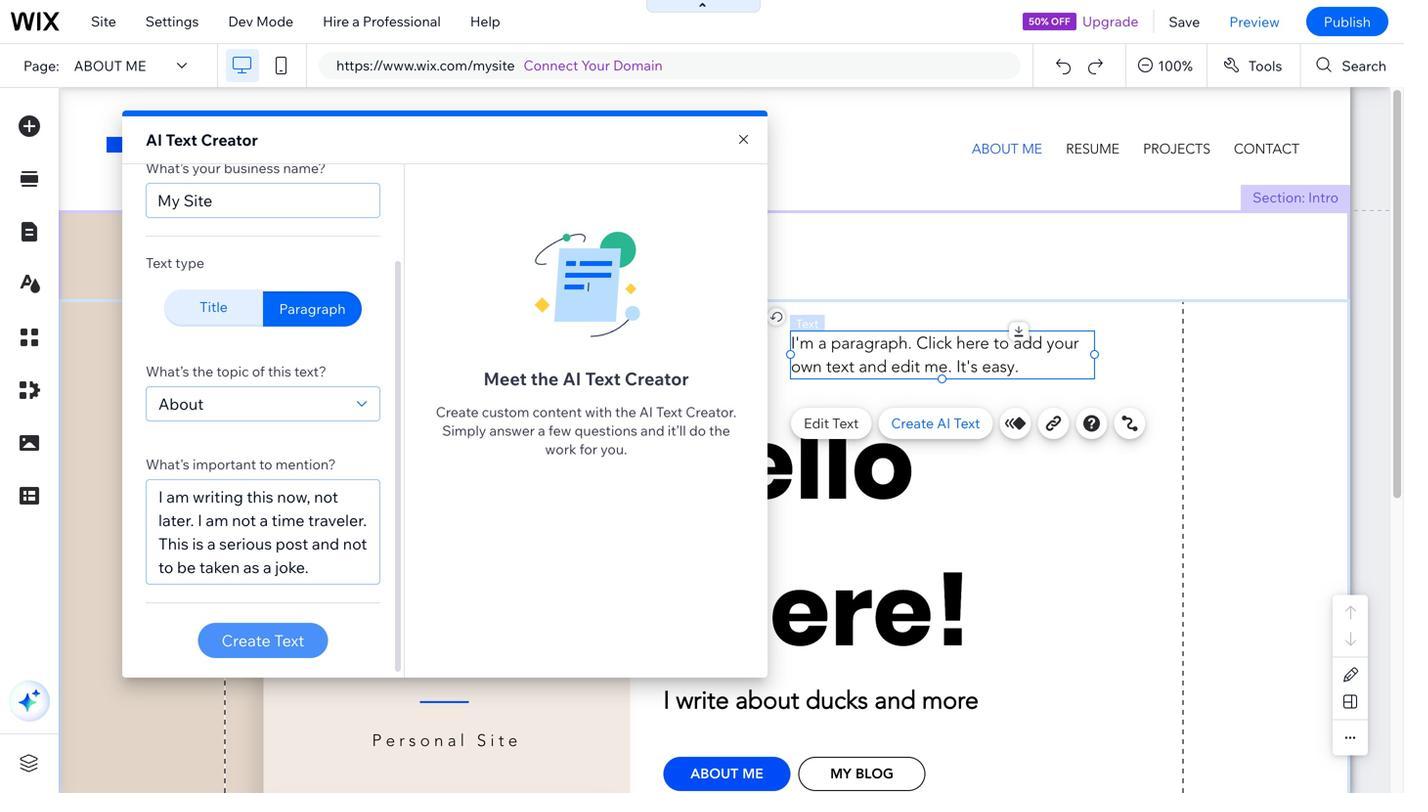 Task type: locate. For each thing, give the bounding box(es) containing it.
0 vertical spatial creator
[[201, 130, 258, 150]]

what's important to mention?
[[146, 456, 336, 473]]

text
[[166, 130, 197, 150], [146, 254, 172, 271], [585, 368, 621, 390], [656, 404, 683, 421], [833, 415, 859, 432], [954, 415, 981, 432], [274, 631, 305, 650]]

about me
[[74, 57, 146, 74]]

https://www.wix.com/mysite connect your domain
[[336, 57, 663, 74]]

a right hire
[[352, 13, 360, 30]]

create inside button
[[222, 631, 271, 650]]

what's
[[146, 456, 190, 473]]

what's
[[146, 159, 189, 177], [146, 363, 189, 380]]

1 vertical spatial a
[[538, 422, 546, 439]]

what's up about
[[146, 363, 189, 380]]

0 vertical spatial a
[[352, 13, 360, 30]]

publish button
[[1307, 7, 1389, 36]]

ai text creator
[[146, 130, 258, 150]]

1 vertical spatial what's
[[146, 363, 189, 380]]

create
[[436, 404, 479, 421], [891, 415, 934, 432], [222, 631, 271, 650]]

hire a professional
[[323, 13, 441, 30]]

off
[[1051, 15, 1071, 27]]

create custom content with the ai text creator. simply answer a few questions and it'll do the work for you.
[[436, 404, 737, 458]]

intro
[[1309, 189, 1339, 206], [1309, 189, 1339, 206]]

the down creator.
[[709, 422, 731, 439]]

1 horizontal spatial a
[[538, 422, 546, 439]]

1 what's from the top
[[146, 159, 189, 177]]

the up content
[[531, 368, 559, 390]]

few
[[549, 422, 572, 439]]

e.g., Chic Boutique text field
[[146, 183, 381, 218]]

settings
[[146, 13, 199, 30]]

text?
[[294, 363, 327, 380]]

preview
[[1230, 13, 1280, 30]]

section:
[[1253, 189, 1306, 206], [1253, 189, 1306, 206]]

custom
[[482, 404, 530, 421]]

paragraph
[[279, 300, 346, 317]]

what's for what's your business name?
[[146, 159, 189, 177]]

tools button
[[1208, 44, 1300, 87]]

publish
[[1324, 13, 1371, 30]]

to
[[259, 456, 273, 473]]

the up questions at the left
[[615, 404, 637, 421]]

1 horizontal spatial create
[[436, 404, 479, 421]]

section: intro
[[1253, 189, 1339, 206], [1253, 189, 1339, 206]]

a
[[352, 13, 360, 30], [538, 422, 546, 439]]

tools
[[1249, 57, 1283, 74]]

for
[[580, 441, 598, 458]]

hire
[[323, 13, 349, 30]]

what's left your
[[146, 159, 189, 177]]

create inside create custom content with the ai text creator. simply answer a few questions and it'll do the work for you.
[[436, 404, 479, 421]]

domain
[[613, 57, 663, 74]]

a left few
[[538, 422, 546, 439]]

connect
[[524, 57, 578, 74]]

the
[[192, 363, 213, 380], [531, 368, 559, 390], [615, 404, 637, 421], [709, 422, 731, 439]]

me
[[125, 57, 146, 74]]

strip
[[237, 276, 268, 293]]

meet
[[484, 368, 527, 390]]

create text
[[222, 631, 305, 650]]

ai
[[146, 130, 162, 150], [563, 368, 581, 390], [640, 404, 653, 421], [937, 415, 951, 432]]

do
[[689, 422, 706, 439]]

creator
[[201, 130, 258, 150], [625, 368, 689, 390]]

simply
[[442, 422, 486, 439]]

site
[[91, 13, 116, 30]]

2 what's from the top
[[146, 363, 189, 380]]

create ai text
[[891, 415, 981, 432]]

0 horizontal spatial create
[[222, 631, 271, 650]]

0 vertical spatial what's
[[146, 159, 189, 177]]

with
[[585, 404, 612, 421]]

50% off
[[1029, 15, 1071, 27]]

questions
[[575, 422, 638, 439]]

save
[[1169, 13, 1201, 30]]

mode
[[256, 13, 294, 30]]

this
[[268, 363, 291, 380]]

help
[[470, 13, 501, 30]]

ai inside create custom content with the ai text creator. simply answer a few questions and it'll do the work for you.
[[640, 404, 653, 421]]

creator up and
[[625, 368, 689, 390]]

what's for what's the topic of this text?
[[146, 363, 189, 380]]

about
[[158, 394, 204, 414]]

2 horizontal spatial create
[[891, 415, 934, 432]]

name?
[[283, 159, 326, 177]]

1 vertical spatial creator
[[625, 368, 689, 390]]

preview button
[[1215, 0, 1295, 43]]

creator up what's your business name?
[[201, 130, 258, 150]]

0 horizontal spatial creator
[[201, 130, 258, 150]]

the left topic
[[192, 363, 213, 380]]

answer
[[490, 422, 535, 439]]

work
[[545, 441, 577, 458]]



Task type: vqa. For each thing, say whether or not it's contained in the screenshot.
the Add
no



Task type: describe. For each thing, give the bounding box(es) containing it.
search
[[1342, 57, 1387, 74]]

mention?
[[276, 456, 336, 473]]

e.g., family-owned, founded in 2010, comes in 4 colors text field
[[146, 479, 381, 585]]

dev mode
[[228, 13, 294, 30]]

a inside create custom content with the ai text creator. simply answer a few questions and it'll do the work for you.
[[538, 422, 546, 439]]

about
[[74, 57, 122, 74]]

content
[[533, 404, 582, 421]]

text inside button
[[274, 631, 305, 650]]

0 horizontal spatial a
[[352, 13, 360, 30]]

dev
[[228, 13, 253, 30]]

what's the topic of this text?
[[146, 363, 327, 380]]

100% button
[[1127, 44, 1207, 87]]

text inside create custom content with the ai text creator. simply answer a few questions and it'll do the work for you.
[[656, 404, 683, 421]]

upgrade
[[1083, 13, 1139, 30]]

and
[[641, 422, 665, 439]]

what's your business name?
[[146, 159, 326, 177]]

important
[[193, 456, 256, 473]]

it'll
[[668, 422, 686, 439]]

your
[[192, 159, 221, 177]]

100%
[[1158, 57, 1193, 74]]

1 horizontal spatial creator
[[625, 368, 689, 390]]

business
[[224, 159, 280, 177]]

your
[[582, 57, 610, 74]]

50%
[[1029, 15, 1049, 27]]

you.
[[601, 441, 627, 458]]

create text button
[[198, 623, 328, 658]]

type
[[175, 254, 204, 271]]

search button
[[1301, 44, 1405, 87]]

of
[[252, 363, 265, 380]]

https://www.wix.com/mysite
[[336, 57, 515, 74]]

create for create text
[[222, 631, 271, 650]]

save button
[[1155, 0, 1215, 43]]

creator.
[[686, 404, 737, 421]]

professional
[[363, 13, 441, 30]]

edit
[[804, 415, 830, 432]]

edit text
[[804, 415, 859, 432]]

create for create custom content with the ai text creator. simply answer a few questions and it'll do the work for you.
[[436, 404, 479, 421]]

text type
[[146, 254, 204, 271]]

title
[[200, 298, 228, 315]]

meet the ai text creator
[[484, 368, 689, 390]]

create for create ai text
[[891, 415, 934, 432]]

topic
[[217, 363, 249, 380]]



